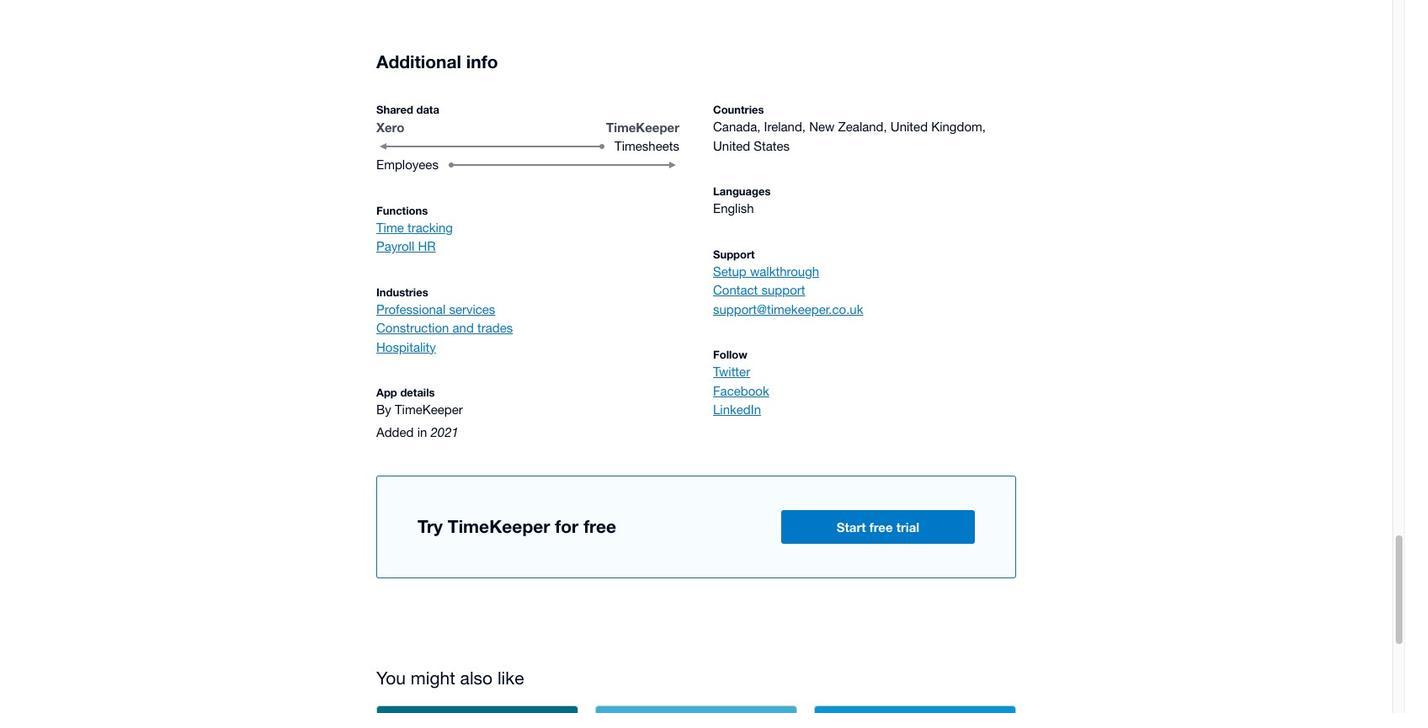 Task type: vqa. For each thing, say whether or not it's contained in the screenshot.
help
no



Task type: describe. For each thing, give the bounding box(es) containing it.
countries canada, ireland, new zealand, united kingdom, united states
[[713, 103, 986, 153]]

added
[[376, 425, 414, 439]]

hospitality link
[[376, 338, 680, 357]]

try timekeeper for free
[[418, 516, 616, 537]]

you
[[376, 668, 406, 688]]

support setup walkthrough contact support support@timekeeper.co.uk
[[713, 247, 864, 316]]

facebook link
[[713, 382, 1017, 401]]

contact
[[713, 283, 758, 297]]

tracking
[[408, 220, 453, 235]]

services
[[449, 302, 496, 316]]

twitter link
[[713, 363, 1017, 382]]

0 horizontal spatial united
[[713, 139, 751, 153]]

setup walkthrough link
[[713, 263, 1017, 281]]

hospitality
[[376, 340, 436, 354]]

languages english
[[713, 185, 771, 216]]

canada,
[[713, 120, 761, 134]]

support@timekeeper.co.uk
[[713, 302, 864, 316]]

countries
[[713, 103, 764, 116]]

trades
[[478, 321, 513, 335]]

support
[[713, 247, 755, 261]]

support@timekeeper.co.uk link
[[713, 300, 1017, 319]]

start free trial link
[[782, 511, 975, 544]]

industries
[[376, 285, 428, 299]]

ireland,
[[764, 120, 806, 134]]

info
[[466, 51, 498, 72]]

0 vertical spatial united
[[891, 120, 928, 134]]

walkthrough
[[750, 264, 820, 279]]

like
[[498, 668, 524, 688]]

might
[[411, 668, 455, 688]]

app details by timekeeper added in 2021
[[376, 386, 463, 439]]

time tracking link
[[376, 219, 680, 238]]

additional info
[[376, 51, 498, 72]]

app
[[376, 386, 397, 399]]

functions
[[376, 204, 428, 217]]

details
[[400, 386, 435, 399]]

kingdom,
[[932, 120, 986, 134]]

trial
[[897, 520, 920, 535]]

timesheets
[[615, 139, 680, 153]]

data
[[416, 103, 440, 116]]

facebook
[[713, 384, 769, 398]]

construction
[[376, 321, 449, 335]]

new
[[809, 120, 835, 134]]

setup
[[713, 264, 747, 279]]

linkedin link
[[713, 401, 1017, 420]]

for
[[555, 516, 579, 537]]

professional
[[376, 302, 446, 316]]



Task type: locate. For each thing, give the bounding box(es) containing it.
payroll
[[376, 239, 415, 254]]

construction and trades link
[[376, 319, 680, 338]]

start
[[837, 520, 866, 535]]

employees
[[376, 158, 439, 172]]

free left trial on the bottom
[[870, 520, 893, 535]]

follow
[[713, 348, 748, 361]]

support
[[762, 283, 806, 297]]

time
[[376, 220, 404, 235]]

follow twitter facebook linkedin
[[713, 348, 769, 417]]

shared data
[[376, 103, 440, 116]]

2 vertical spatial timekeeper
[[448, 516, 550, 537]]

and
[[453, 321, 474, 335]]

twitter
[[713, 365, 751, 379]]

payroll hr link
[[376, 238, 680, 257]]

united right zealand,
[[891, 120, 928, 134]]

1 horizontal spatial free
[[870, 520, 893, 535]]

timekeeper left the for in the bottom of the page
[[448, 516, 550, 537]]

start free trial
[[837, 520, 920, 535]]

linkedin
[[713, 403, 761, 417]]

in
[[417, 425, 427, 439]]

languages
[[713, 185, 771, 198]]

english
[[713, 201, 754, 216]]

1 vertical spatial united
[[713, 139, 751, 153]]

free
[[584, 516, 616, 537], [870, 520, 893, 535]]

additional
[[376, 51, 462, 72]]

states
[[754, 139, 790, 153]]

united
[[891, 120, 928, 134], [713, 139, 751, 153]]

timekeeper down details on the left bottom of page
[[395, 403, 463, 417]]

0 vertical spatial timekeeper
[[606, 120, 680, 135]]

professional services link
[[376, 300, 680, 319]]

try
[[418, 516, 443, 537]]

1 horizontal spatial united
[[891, 120, 928, 134]]

timekeeper up timesheets
[[606, 120, 680, 135]]

also
[[460, 668, 493, 688]]

united down canada,
[[713, 139, 751, 153]]

by
[[376, 403, 391, 417]]

xero
[[376, 120, 405, 135]]

functions time tracking payroll hr
[[376, 204, 453, 254]]

timekeeper
[[606, 120, 680, 135], [395, 403, 463, 417], [448, 516, 550, 537]]

shared
[[376, 103, 413, 116]]

2021
[[431, 425, 459, 439]]

you might also like
[[376, 668, 524, 688]]

timekeeper inside app details by timekeeper added in 2021
[[395, 403, 463, 417]]

1 vertical spatial timekeeper
[[395, 403, 463, 417]]

industries professional services construction and trades hospitality
[[376, 285, 513, 354]]

contact support link
[[713, 281, 1017, 300]]

0 horizontal spatial free
[[584, 516, 616, 537]]

hr
[[418, 239, 436, 254]]

free right the for in the bottom of the page
[[584, 516, 616, 537]]

zealand,
[[838, 120, 887, 134]]



